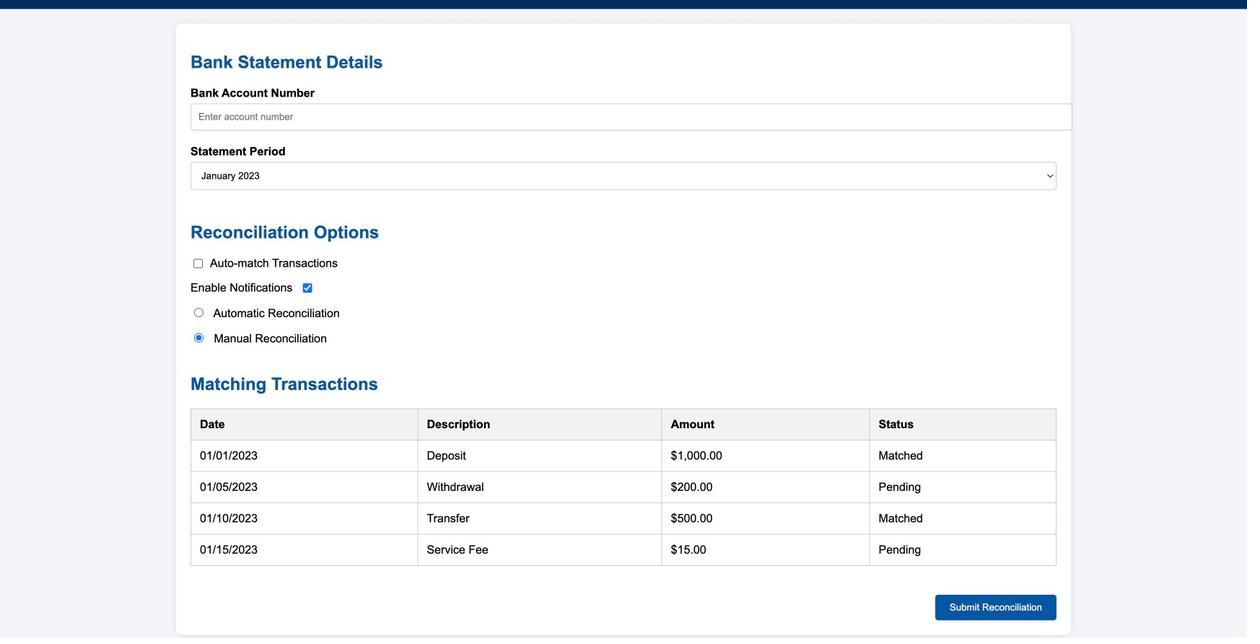Task type: vqa. For each thing, say whether or not it's contained in the screenshot.
Enter account number text field
yes



Task type: locate. For each thing, give the bounding box(es) containing it.
Enter account number text field
[[191, 103, 1073, 131]]

None radio
[[194, 333, 204, 343]]

None radio
[[194, 308, 204, 318]]

None checkbox
[[193, 259, 203, 268], [303, 284, 312, 293], [193, 259, 203, 268], [303, 284, 312, 293]]



